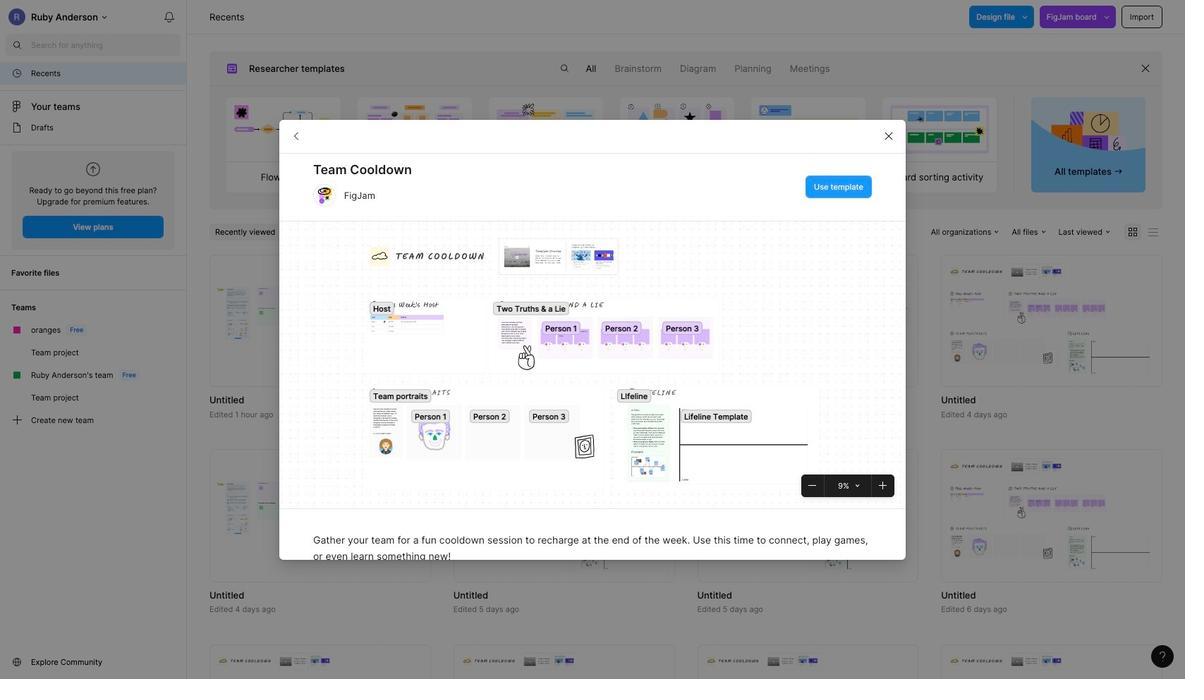 Task type: locate. For each thing, give the bounding box(es) containing it.
page 16 image
[[11, 122, 23, 133]]

0 vertical spatial search 32 image
[[6, 34, 28, 56]]

community 16 image
[[11, 657, 23, 668]]

recent 16 image
[[11, 68, 23, 79]]

file thumbnail image
[[460, 264, 668, 378], [948, 264, 1155, 378], [217, 277, 424, 365], [704, 277, 912, 365], [460, 459, 668, 573], [704, 459, 912, 573], [948, 459, 1155, 573], [217, 472, 424, 560], [217, 653, 424, 679], [460, 653, 668, 679], [704, 653, 912, 679], [948, 653, 1155, 679]]

search 32 image up recent 16 icon
[[6, 34, 28, 56]]

search 32 image
[[6, 34, 28, 56], [553, 57, 576, 80]]

bell 32 image
[[158, 6, 181, 28]]

dialog
[[279, 119, 906, 679]]

search 32 image up project retrospective image
[[553, 57, 576, 80]]

1 vertical spatial search 32 image
[[553, 57, 576, 80]]

brainstorm crazy 8s image
[[620, 97, 734, 161]]

user interview image
[[751, 97, 865, 161]]

quarterly brainstorm image
[[358, 97, 472, 161]]

Search for anything text field
[[31, 40, 181, 51]]



Task type: vqa. For each thing, say whether or not it's contained in the screenshot.
Weekly team cooldown image
no



Task type: describe. For each thing, give the bounding box(es) containing it.
1 horizontal spatial search 32 image
[[553, 57, 576, 80]]

see all all templates image
[[1051, 111, 1126, 160]]

select zoom level image
[[856, 484, 860, 488]]

flow chart image
[[227, 97, 340, 161]]

project retrospective image
[[489, 97, 603, 161]]

0 horizontal spatial search 32 image
[[6, 34, 28, 56]]

card sorting activity image
[[883, 97, 996, 161]]



